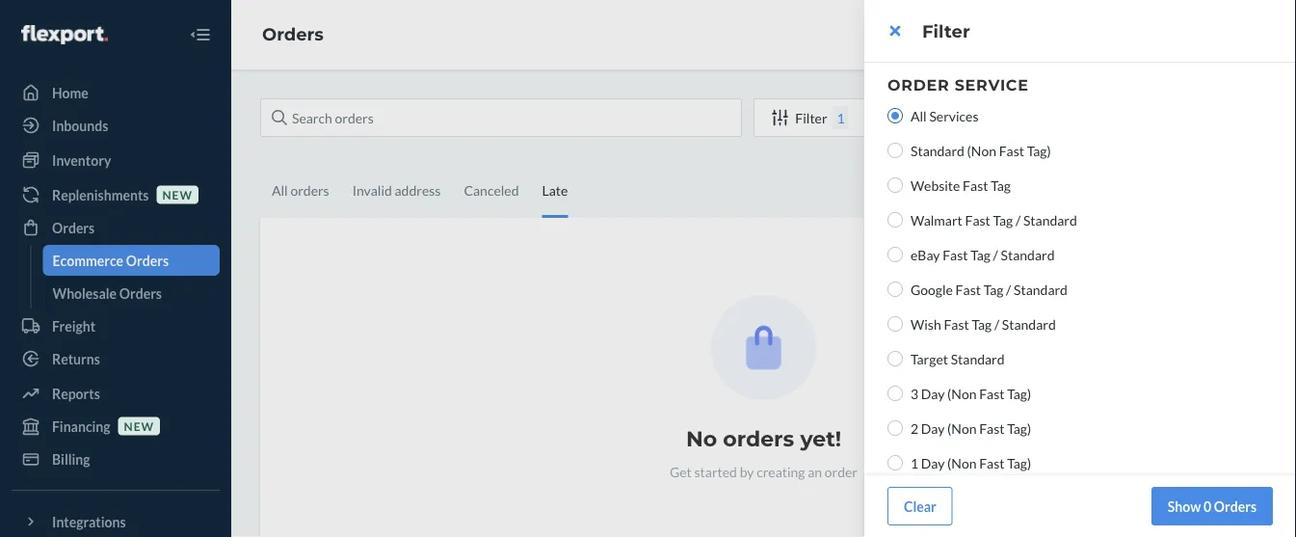 Task type: describe. For each thing, give the bounding box(es) containing it.
tag for ebay
[[971, 246, 991, 263]]

all
[[911, 108, 927, 124]]

2
[[911, 420, 919, 436]]

fast up ebay fast tag / standard
[[966, 212, 991, 228]]

standard down 'wish fast tag / standard' at bottom
[[951, 351, 1005, 367]]

3 day (non fast tag)
[[911, 385, 1032, 402]]

all services
[[911, 108, 979, 124]]

show 0 orders button
[[1152, 487, 1274, 526]]

fast down 2 day (non fast tag)
[[980, 455, 1005, 471]]

/ for google
[[1007, 281, 1012, 297]]

fast up 2 day (non fast tag)
[[980, 385, 1005, 402]]

fast down the 3 day (non fast tag)
[[980, 420, 1005, 436]]

1 day (non fast tag)
[[911, 455, 1032, 471]]

/ for wish
[[995, 316, 1000, 332]]

tag) for 1 day (non fast tag)
[[1008, 455, 1032, 471]]

wish fast tag / standard
[[911, 316, 1057, 332]]

tag for website
[[991, 177, 1011, 193]]

1
[[911, 455, 919, 471]]

show 0 orders
[[1168, 498, 1257, 514]]

walmart
[[911, 212, 963, 228]]

standard for wish fast tag / standard
[[1003, 316, 1057, 332]]

fast right ebay
[[943, 246, 969, 263]]

clear
[[904, 498, 937, 514]]

website fast tag
[[911, 177, 1011, 193]]

/ for ebay
[[994, 246, 999, 263]]

ebay
[[911, 246, 941, 263]]

fast right 'wish'
[[944, 316, 970, 332]]

standard up website
[[911, 142, 965, 159]]

(non for 3 day (non fast tag)
[[948, 385, 977, 402]]

tag) for 3 day (non fast tag)
[[1008, 385, 1032, 402]]

close image
[[891, 23, 901, 39]]



Task type: vqa. For each thing, say whether or not it's contained in the screenshot.
Paper
no



Task type: locate. For each thing, give the bounding box(es) containing it.
tag down google fast tag / standard
[[972, 316, 992, 332]]

(non up 'website fast tag'
[[968, 142, 997, 159]]

standard for ebay fast tag / standard
[[1001, 246, 1055, 263]]

day for 1
[[922, 455, 945, 471]]

filter
[[923, 20, 971, 41]]

/ up 'wish fast tag / standard' at bottom
[[1007, 281, 1012, 297]]

3 day from the top
[[922, 455, 945, 471]]

order service
[[888, 75, 1030, 94]]

tag
[[991, 177, 1011, 193], [994, 212, 1014, 228], [971, 246, 991, 263], [984, 281, 1004, 297], [972, 316, 992, 332]]

(non for 2 day (non fast tag)
[[948, 420, 977, 436]]

orders
[[1215, 498, 1257, 514]]

standard for google fast tag / standard
[[1014, 281, 1068, 297]]

standard up 'wish fast tag / standard' at bottom
[[1014, 281, 1068, 297]]

show
[[1168, 498, 1202, 514]]

None radio
[[888, 108, 904, 123], [888, 177, 904, 193], [888, 212, 904, 228], [888, 247, 904, 262], [888, 351, 904, 366], [888, 386, 904, 401], [888, 420, 904, 436], [888, 455, 904, 471], [888, 108, 904, 123], [888, 177, 904, 193], [888, 212, 904, 228], [888, 247, 904, 262], [888, 351, 904, 366], [888, 386, 904, 401], [888, 420, 904, 436], [888, 455, 904, 471]]

1 day from the top
[[922, 385, 945, 402]]

(non down target standard
[[948, 385, 977, 402]]

0 vertical spatial day
[[922, 385, 945, 402]]

tag) down 2 day (non fast tag)
[[1008, 455, 1032, 471]]

standard down google fast tag / standard
[[1003, 316, 1057, 332]]

tag up 'wish fast tag / standard' at bottom
[[984, 281, 1004, 297]]

tag up walmart fast tag / standard
[[991, 177, 1011, 193]]

tag up ebay fast tag / standard
[[994, 212, 1014, 228]]

tag for walmart
[[994, 212, 1014, 228]]

day
[[922, 385, 945, 402], [922, 420, 945, 436], [922, 455, 945, 471]]

google fast tag / standard
[[911, 281, 1068, 297]]

None radio
[[888, 143, 904, 158], [888, 282, 904, 297], [888, 316, 904, 332], [888, 143, 904, 158], [888, 282, 904, 297], [888, 316, 904, 332]]

1 vertical spatial day
[[922, 420, 945, 436]]

2 day from the top
[[922, 420, 945, 436]]

day right 3
[[922, 385, 945, 402]]

order
[[888, 75, 950, 94]]

standard for walmart fast tag / standard
[[1024, 212, 1078, 228]]

website
[[911, 177, 961, 193]]

tag) down "service"
[[1028, 142, 1052, 159]]

(non for 1 day (non fast tag)
[[948, 455, 977, 471]]

walmart fast tag / standard
[[911, 212, 1078, 228]]

clear button
[[888, 487, 953, 526]]

day right 1
[[922, 455, 945, 471]]

standard
[[911, 142, 965, 159], [1024, 212, 1078, 228], [1001, 246, 1055, 263], [1014, 281, 1068, 297], [1003, 316, 1057, 332], [951, 351, 1005, 367]]

standard down walmart fast tag / standard
[[1001, 246, 1055, 263]]

standard (non fast tag)
[[911, 142, 1052, 159]]

fast down standard (non fast tag)
[[963, 177, 989, 193]]

(non down 2 day (non fast tag)
[[948, 455, 977, 471]]

fast
[[1000, 142, 1025, 159], [963, 177, 989, 193], [966, 212, 991, 228], [943, 246, 969, 263], [956, 281, 982, 297], [944, 316, 970, 332], [980, 385, 1005, 402], [980, 420, 1005, 436], [980, 455, 1005, 471]]

google
[[911, 281, 954, 297]]

tag)
[[1028, 142, 1052, 159], [1008, 385, 1032, 402], [1008, 420, 1032, 436], [1008, 455, 1032, 471]]

2 day (non fast tag)
[[911, 420, 1032, 436]]

/ for walmart
[[1016, 212, 1021, 228]]

0
[[1204, 498, 1212, 514]]

fast right "google"
[[956, 281, 982, 297]]

2 vertical spatial day
[[922, 455, 945, 471]]

day for 3
[[922, 385, 945, 402]]

/ down walmart fast tag / standard
[[994, 246, 999, 263]]

target standard
[[911, 351, 1005, 367]]

target
[[911, 351, 949, 367]]

fast up 'website fast tag'
[[1000, 142, 1025, 159]]

3
[[911, 385, 919, 402]]

tag) down the 3 day (non fast tag)
[[1008, 420, 1032, 436]]

/ up ebay fast tag / standard
[[1016, 212, 1021, 228]]

tag) up 2 day (non fast tag)
[[1008, 385, 1032, 402]]

tag up google fast tag / standard
[[971, 246, 991, 263]]

services
[[930, 108, 979, 124]]

(non down the 3 day (non fast tag)
[[948, 420, 977, 436]]

/ down google fast tag / standard
[[995, 316, 1000, 332]]

tag for google
[[984, 281, 1004, 297]]

ebay fast tag / standard
[[911, 246, 1055, 263]]

/
[[1016, 212, 1021, 228], [994, 246, 999, 263], [1007, 281, 1012, 297], [995, 316, 1000, 332]]

day for 2
[[922, 420, 945, 436]]

day right 2
[[922, 420, 945, 436]]

wish
[[911, 316, 942, 332]]

standard up ebay fast tag / standard
[[1024, 212, 1078, 228]]

tag for wish
[[972, 316, 992, 332]]

(non
[[968, 142, 997, 159], [948, 385, 977, 402], [948, 420, 977, 436], [948, 455, 977, 471]]

tag) for 2 day (non fast tag)
[[1008, 420, 1032, 436]]

service
[[955, 75, 1030, 94]]



